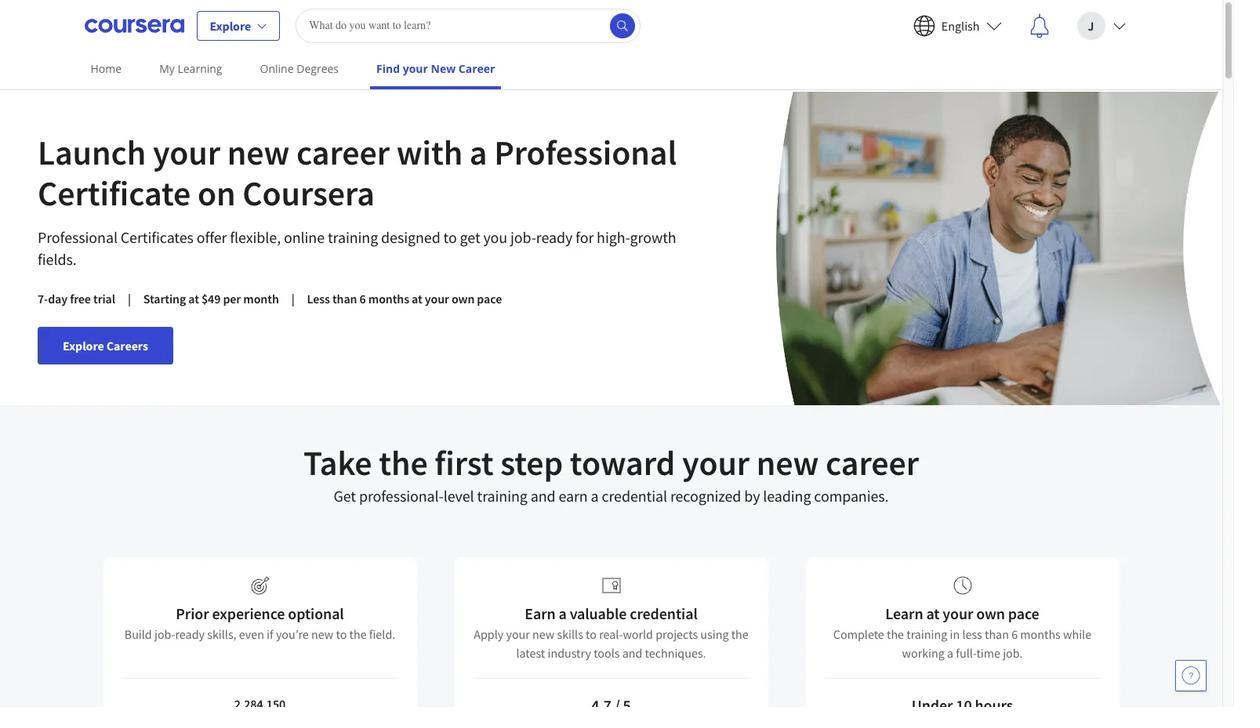 Task type: locate. For each thing, give the bounding box(es) containing it.
online degrees link
[[254, 51, 345, 86]]

and inside take the first step toward your new career get professional-level training and earn a credential recognized by leading companies.
[[531, 486, 556, 506]]

0 horizontal spatial pace
[[477, 291, 502, 307]]

at left $49
[[188, 291, 199, 307]]

own
[[452, 291, 475, 307], [977, 604, 1006, 624]]

techniques.
[[645, 646, 706, 661]]

1 horizontal spatial own
[[977, 604, 1006, 624]]

months up job. in the bottom right of the page
[[1021, 627, 1061, 642]]

credential up projects
[[630, 604, 698, 624]]

using
[[701, 627, 729, 642]]

latest
[[517, 646, 545, 661]]

0 vertical spatial and
[[531, 486, 556, 506]]

a inside take the first step toward your new career get professional-level training and earn a credential recognized by leading companies.
[[591, 486, 599, 506]]

1 vertical spatial pace
[[1009, 604, 1040, 624]]

job- right build
[[154, 627, 175, 642]]

training right online
[[328, 228, 378, 247]]

6 down professional certificates offer flexible, online training designed to get you job-ready for high-growth fields.
[[360, 291, 366, 307]]

months
[[369, 291, 410, 307], [1021, 627, 1061, 642]]

1 horizontal spatial to
[[444, 228, 457, 247]]

2 vertical spatial training
[[907, 627, 948, 642]]

1 horizontal spatial ready
[[536, 228, 573, 247]]

a inside launch your new career with a professional certificate on coursera
[[470, 131, 488, 174]]

training up working
[[907, 627, 948, 642]]

0 vertical spatial career
[[297, 131, 390, 174]]

and
[[531, 486, 556, 506], [623, 646, 643, 661]]

explore inside dropdown button
[[210, 18, 251, 33]]

ready
[[536, 228, 573, 247], [175, 627, 205, 642]]

job- right you
[[511, 228, 536, 247]]

explore
[[210, 18, 251, 33], [63, 338, 104, 354]]

less
[[963, 627, 983, 642]]

explore up the learning
[[210, 18, 251, 33]]

pace up job. in the bottom right of the page
[[1009, 604, 1040, 624]]

than
[[333, 291, 357, 307], [985, 627, 1010, 642]]

ready down prior
[[175, 627, 205, 642]]

0 vertical spatial 6
[[360, 291, 366, 307]]

ready inside prior experience optional build job-ready skills, even if you're new to the field.
[[175, 627, 205, 642]]

What do you want to learn? text field
[[296, 8, 641, 43]]

build
[[125, 627, 152, 642]]

j button
[[1065, 0, 1139, 51]]

6
[[360, 291, 366, 307], [1012, 627, 1018, 642]]

help center image
[[1182, 667, 1201, 686]]

than up the "time"
[[985, 627, 1010, 642]]

2 horizontal spatial training
[[907, 627, 948, 642]]

training inside take the first step toward your new career get professional-level training and earn a credential recognized by leading companies.
[[477, 486, 528, 506]]

0 horizontal spatial to
[[336, 627, 347, 642]]

1 horizontal spatial pace
[[1009, 604, 1040, 624]]

ready left for
[[536, 228, 573, 247]]

pace
[[477, 291, 502, 307], [1009, 604, 1040, 624]]

1 horizontal spatial and
[[623, 646, 643, 661]]

training right "level"
[[477, 486, 528, 506]]

the up professional- in the bottom left of the page
[[379, 442, 428, 485]]

job.
[[1003, 646, 1023, 661]]

1 vertical spatial own
[[977, 604, 1006, 624]]

certificates
[[121, 228, 194, 247]]

job- inside professional certificates offer flexible, online training designed to get you job-ready for high-growth fields.
[[511, 228, 536, 247]]

2 horizontal spatial to
[[586, 627, 597, 642]]

0 vertical spatial professional
[[494, 131, 677, 174]]

to inside earn a valuable credential apply your new skills to real-world projects using the latest industry tools and techniques.
[[586, 627, 597, 642]]

career inside take the first step toward your new career get professional-level training and earn a credential recognized by leading companies.
[[826, 442, 919, 485]]

the down learn
[[887, 627, 905, 642]]

1 vertical spatial than
[[985, 627, 1010, 642]]

own up less
[[977, 604, 1006, 624]]

1 vertical spatial job-
[[154, 627, 175, 642]]

real-
[[599, 627, 623, 642]]

0 horizontal spatial ready
[[175, 627, 205, 642]]

earn
[[525, 604, 556, 624]]

new inside launch your new career with a professional certificate on coursera
[[227, 131, 290, 174]]

1 horizontal spatial career
[[826, 442, 919, 485]]

while
[[1064, 627, 1092, 642]]

7-
[[38, 291, 48, 307]]

a right earn at the left of page
[[591, 486, 599, 506]]

your
[[403, 61, 428, 76], [153, 131, 220, 174], [425, 291, 449, 307], [682, 442, 750, 485], [943, 604, 974, 624], [506, 627, 530, 642]]

1 horizontal spatial months
[[1021, 627, 1061, 642]]

and left earn at the left of page
[[531, 486, 556, 506]]

month | less
[[243, 291, 330, 307]]

new inside earn a valuable credential apply your new skills to real-world projects using the latest industry tools and techniques.
[[533, 627, 555, 642]]

1 horizontal spatial at
[[412, 291, 423, 307]]

complete
[[834, 627, 885, 642]]

0 horizontal spatial than
[[333, 291, 357, 307]]

0 vertical spatial ready
[[536, 228, 573, 247]]

and inside earn a valuable credential apply your new skills to real-world projects using the latest industry tools and techniques.
[[623, 646, 643, 661]]

the
[[379, 442, 428, 485], [350, 627, 367, 642], [732, 627, 749, 642], [887, 627, 905, 642]]

to
[[444, 228, 457, 247], [336, 627, 347, 642], [586, 627, 597, 642]]

1 vertical spatial explore
[[63, 338, 104, 354]]

1 vertical spatial 6
[[1012, 627, 1018, 642]]

0 horizontal spatial training
[[328, 228, 378, 247]]

to left real-
[[586, 627, 597, 642]]

earn
[[559, 486, 588, 506]]

0 horizontal spatial professional
[[38, 228, 118, 247]]

leading
[[764, 486, 812, 506]]

industry
[[548, 646, 591, 661]]

1 horizontal spatial 6
[[1012, 627, 1018, 642]]

0 vertical spatial explore
[[210, 18, 251, 33]]

a up the skills
[[559, 604, 567, 624]]

find
[[377, 61, 400, 76]]

2 horizontal spatial at
[[927, 604, 940, 624]]

at down designed
[[412, 291, 423, 307]]

job-
[[511, 228, 536, 247], [154, 627, 175, 642]]

my
[[159, 61, 175, 76]]

to down optional
[[336, 627, 347, 642]]

credential
[[602, 486, 668, 506], [630, 604, 698, 624]]

get
[[334, 486, 356, 506]]

the left field.
[[350, 627, 367, 642]]

1 vertical spatial career
[[826, 442, 919, 485]]

career
[[459, 61, 495, 76]]

1 horizontal spatial explore
[[210, 18, 251, 33]]

months down professional certificates offer flexible, online training designed to get you job-ready for high-growth fields.
[[369, 291, 410, 307]]

own down get
[[452, 291, 475, 307]]

online degrees
[[260, 61, 339, 76]]

1 horizontal spatial than
[[985, 627, 1010, 642]]

full-
[[957, 646, 977, 661]]

0 vertical spatial pace
[[477, 291, 502, 307]]

the right using
[[732, 627, 749, 642]]

explore left careers
[[63, 338, 104, 354]]

None search field
[[296, 8, 641, 43]]

0 horizontal spatial job-
[[154, 627, 175, 642]]

training
[[328, 228, 378, 247], [477, 486, 528, 506], [907, 627, 948, 642]]

0 vertical spatial months
[[369, 291, 410, 307]]

than down professional certificates offer flexible, online training designed to get you job-ready for high-growth fields.
[[333, 291, 357, 307]]

a right with
[[470, 131, 488, 174]]

credential down toward
[[602, 486, 668, 506]]

0 vertical spatial job-
[[511, 228, 536, 247]]

at right learn
[[927, 604, 940, 624]]

months inside learn at your own pace complete the training in less than 6 months while working a full-time job.
[[1021, 627, 1061, 642]]

career
[[297, 131, 390, 174], [826, 442, 919, 485]]

6 up job. in the bottom right of the page
[[1012, 627, 1018, 642]]

0 horizontal spatial 6
[[360, 291, 366, 307]]

pace down you
[[477, 291, 502, 307]]

toward
[[570, 442, 676, 485]]

to left get
[[444, 228, 457, 247]]

0 horizontal spatial explore
[[63, 338, 104, 354]]

1 vertical spatial credential
[[630, 604, 698, 624]]

0 vertical spatial credential
[[602, 486, 668, 506]]

0 vertical spatial training
[[328, 228, 378, 247]]

certificate
[[38, 172, 191, 215]]

7-day free trial | starting at $49 per month | less than 6 months at your own pace
[[38, 291, 502, 307]]

a
[[470, 131, 488, 174], [591, 486, 599, 506], [559, 604, 567, 624], [948, 646, 954, 661]]

a inside earn a valuable credential apply your new skills to real-world projects using the latest industry tools and techniques.
[[559, 604, 567, 624]]

you
[[484, 228, 508, 247]]

1 horizontal spatial professional
[[494, 131, 677, 174]]

a inside learn at your own pace complete the training in less than 6 months while working a full-time job.
[[948, 646, 954, 661]]

1 vertical spatial ready
[[175, 627, 205, 642]]

1 vertical spatial months
[[1021, 627, 1061, 642]]

0 horizontal spatial career
[[297, 131, 390, 174]]

the inside prior experience optional build job-ready skills, even if you're new to the field.
[[350, 627, 367, 642]]

offer
[[197, 228, 227, 247]]

and down world
[[623, 646, 643, 661]]

0 horizontal spatial and
[[531, 486, 556, 506]]

careers
[[107, 338, 148, 354]]

home
[[91, 61, 122, 76]]

1 vertical spatial professional
[[38, 228, 118, 247]]

job- inside prior experience optional build job-ready skills, even if you're new to the field.
[[154, 627, 175, 642]]

1 vertical spatial and
[[623, 646, 643, 661]]

1 vertical spatial training
[[477, 486, 528, 506]]

in
[[950, 627, 960, 642]]

a left full- on the bottom
[[948, 646, 954, 661]]

degrees
[[297, 61, 339, 76]]

0 horizontal spatial months
[[369, 291, 410, 307]]

for
[[576, 228, 594, 247]]

time
[[977, 646, 1001, 661]]

1 horizontal spatial training
[[477, 486, 528, 506]]

at
[[188, 291, 199, 307], [412, 291, 423, 307], [927, 604, 940, 624]]

take
[[304, 442, 372, 485]]

per
[[223, 291, 241, 307]]

0 horizontal spatial own
[[452, 291, 475, 307]]

1 horizontal spatial job-
[[511, 228, 536, 247]]



Task type: describe. For each thing, give the bounding box(es) containing it.
training inside professional certificates offer flexible, online training designed to get you job-ready for high-growth fields.
[[328, 228, 378, 247]]

first
[[435, 442, 494, 485]]

field.
[[369, 627, 396, 642]]

0 horizontal spatial at
[[188, 291, 199, 307]]

6 inside learn at your own pace complete the training in less than 6 months while working a full-time job.
[[1012, 627, 1018, 642]]

explore button
[[197, 11, 280, 40]]

explore careers link
[[38, 327, 173, 365]]

home link
[[84, 51, 128, 86]]

level
[[444, 486, 474, 506]]

on
[[198, 172, 236, 215]]

recognized
[[671, 486, 742, 506]]

professional certificates offer flexible, online training designed to get you job-ready for high-growth fields.
[[38, 228, 677, 269]]

explore for explore careers
[[63, 338, 104, 354]]

learn at your own pace complete the training in less than 6 months while working a full-time job.
[[834, 604, 1092, 661]]

flexible,
[[230, 228, 281, 247]]

ready inside professional certificates offer flexible, online training designed to get you job-ready for high-growth fields.
[[536, 228, 573, 247]]

prior
[[176, 604, 209, 624]]

experience
[[212, 604, 285, 624]]

to inside prior experience optional build job-ready skills, even if you're new to the field.
[[336, 627, 347, 642]]

professional-
[[359, 486, 444, 506]]

with
[[397, 131, 463, 174]]

projects
[[656, 627, 698, 642]]

online
[[284, 228, 325, 247]]

launch your new career with a professional certificate on coursera
[[38, 131, 677, 215]]

get
[[460, 228, 481, 247]]

new inside take the first step toward your new career get professional-level training and earn a credential recognized by leading companies.
[[757, 442, 819, 485]]

earn a valuable credential apply your new skills to real-world projects using the latest industry tools and techniques.
[[474, 604, 749, 661]]

professional inside professional certificates offer flexible, online training designed to get you job-ready for high-growth fields.
[[38, 228, 118, 247]]

coursera
[[243, 172, 375, 215]]

your inside launch your new career with a professional certificate on coursera
[[153, 131, 220, 174]]

explore careers
[[63, 338, 148, 354]]

day
[[48, 291, 68, 307]]

your inside learn at your own pace complete the training in less than 6 months while working a full-time job.
[[943, 604, 974, 624]]

fields.
[[38, 249, 77, 269]]

step
[[501, 442, 563, 485]]

you're
[[276, 627, 309, 642]]

take the first step toward your new career get professional-level training and earn a credential recognized by leading companies.
[[304, 442, 919, 506]]

growth
[[630, 228, 677, 247]]

english
[[942, 18, 980, 33]]

find your new career link
[[370, 51, 502, 89]]

if
[[267, 627, 274, 642]]

designed
[[381, 228, 441, 247]]

j
[[1089, 18, 1095, 33]]

new
[[431, 61, 456, 76]]

learn
[[886, 604, 924, 624]]

find your new career
[[377, 61, 495, 76]]

my learning link
[[153, 51, 229, 86]]

career inside launch your new career with a professional certificate on coursera
[[297, 131, 390, 174]]

skills
[[557, 627, 584, 642]]

your inside earn a valuable credential apply your new skills to real-world projects using the latest industry tools and techniques.
[[506, 627, 530, 642]]

credential inside take the first step toward your new career get professional-level training and earn a credential recognized by leading companies.
[[602, 486, 668, 506]]

explore for explore
[[210, 18, 251, 33]]

to inside professional certificates offer flexible, online training designed to get you job-ready for high-growth fields.
[[444, 228, 457, 247]]

professional inside launch your new career with a professional certificate on coursera
[[494, 131, 677, 174]]

coursera image
[[84, 13, 184, 38]]

0 vertical spatial own
[[452, 291, 475, 307]]

$49
[[202, 291, 221, 307]]

pace inside learn at your own pace complete the training in less than 6 months while working a full-time job.
[[1009, 604, 1040, 624]]

the inside take the first step toward your new career get professional-level training and earn a credential recognized by leading companies.
[[379, 442, 428, 485]]

optional
[[288, 604, 344, 624]]

own inside learn at your own pace complete the training in less than 6 months while working a full-time job.
[[977, 604, 1006, 624]]

training inside learn at your own pace complete the training in less than 6 months while working a full-time job.
[[907, 627, 948, 642]]

learning
[[178, 61, 222, 76]]

trial | starting
[[93, 291, 186, 307]]

prior experience optional build job-ready skills, even if you're new to the field.
[[125, 604, 396, 642]]

launch
[[38, 131, 146, 174]]

world
[[623, 627, 653, 642]]

than inside learn at your own pace complete the training in less than 6 months while working a full-time job.
[[985, 627, 1010, 642]]

by
[[745, 486, 760, 506]]

skills,
[[207, 627, 237, 642]]

0 vertical spatial than
[[333, 291, 357, 307]]

free
[[70, 291, 91, 307]]

at inside learn at your own pace complete the training in less than 6 months while working a full-time job.
[[927, 604, 940, 624]]

online
[[260, 61, 294, 76]]

the inside earn a valuable credential apply your new skills to real-world projects using the latest industry tools and techniques.
[[732, 627, 749, 642]]

my learning
[[159, 61, 222, 76]]

credential inside earn a valuable credential apply your new skills to real-world projects using the latest industry tools and techniques.
[[630, 604, 698, 624]]

valuable
[[570, 604, 627, 624]]

new inside prior experience optional build job-ready skills, even if you're new to the field.
[[311, 627, 334, 642]]

working
[[903, 646, 945, 661]]

companies.
[[815, 486, 889, 506]]

high-
[[597, 228, 630, 247]]

english button
[[901, 0, 1015, 51]]

your inside take the first step toward your new career get professional-level training and earn a credential recognized by leading companies.
[[682, 442, 750, 485]]

even
[[239, 627, 264, 642]]

tools
[[594, 646, 620, 661]]

the inside learn at your own pace complete the training in less than 6 months while working a full-time job.
[[887, 627, 905, 642]]

apply
[[474, 627, 504, 642]]



Task type: vqa. For each thing, say whether or not it's contained in the screenshot.


